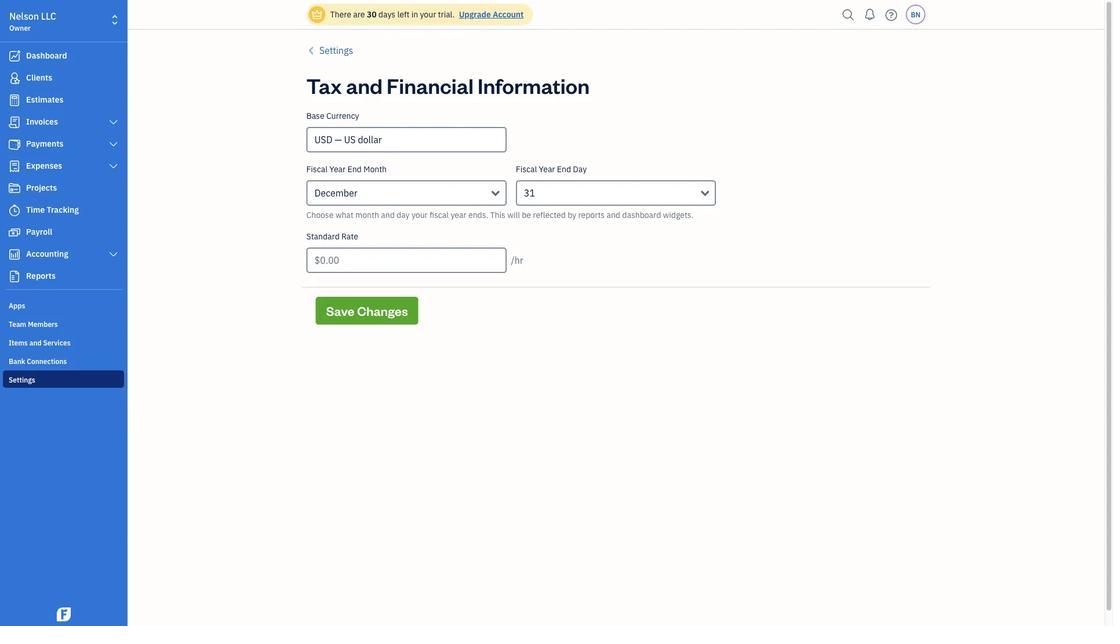 Task type: vqa. For each thing, say whether or not it's contained in the screenshot.
payment Image in the left of the page
yes



Task type: locate. For each thing, give the bounding box(es) containing it.
Fiscal Year End Month field
[[307, 180, 507, 206]]

year left day
[[539, 164, 555, 175]]

there are 30 days left in your trial. upgrade account
[[330, 9, 524, 20]]

30
[[367, 9, 377, 20]]

time tracking
[[26, 204, 79, 215]]

expenses
[[26, 160, 62, 171]]

bank connections link
[[3, 352, 124, 370]]

save
[[326, 303, 355, 319]]

information
[[478, 71, 590, 99]]

2 end from the left
[[557, 164, 571, 175]]

in
[[412, 9, 418, 20]]

year
[[330, 164, 346, 175], [539, 164, 555, 175]]

connections
[[27, 357, 67, 366]]

estimate image
[[8, 95, 21, 106]]

settings right chevronleft image
[[319, 44, 353, 57]]

31
[[524, 187, 535, 199]]

save changes
[[326, 303, 408, 319]]

1 horizontal spatial fiscal
[[516, 164, 537, 175]]

and right 'items'
[[29, 338, 42, 347]]

nelson
[[9, 10, 39, 22]]

settings
[[319, 44, 353, 57], [9, 375, 35, 385]]

and up currency
[[346, 71, 383, 99]]

1 vertical spatial settings
[[9, 375, 35, 385]]

1 year from the left
[[330, 164, 346, 175]]

this
[[490, 210, 506, 220]]

invoices
[[26, 116, 58, 127]]

main element
[[0, 0, 157, 626]]

day
[[573, 164, 587, 175]]

0 horizontal spatial year
[[330, 164, 346, 175]]

year
[[451, 210, 467, 220]]

upgrade account link
[[457, 9, 524, 20]]

bank connections
[[9, 357, 67, 366]]

1 horizontal spatial end
[[557, 164, 571, 175]]

settings down bank
[[9, 375, 35, 385]]

team members link
[[3, 315, 124, 332]]

freshbooks image
[[55, 608, 73, 622]]

settings inside button
[[319, 44, 353, 57]]

standard
[[307, 231, 340, 242]]

end left month
[[348, 164, 362, 175]]

3 chevron large down image from the top
[[108, 250, 119, 259]]

chevron large down image
[[108, 162, 119, 171]]

time
[[26, 204, 45, 215]]

upgrade
[[459, 9, 491, 20]]

reports
[[579, 210, 605, 220]]

team
[[9, 320, 26, 329]]

fiscal
[[307, 164, 328, 175], [516, 164, 537, 175]]

changes
[[357, 303, 408, 319]]

1 chevron large down image from the top
[[108, 118, 119, 127]]

tracking
[[47, 204, 79, 215]]

chevron large down image inside the "invoices" link
[[108, 118, 119, 127]]

fiscal year end month
[[307, 164, 387, 175]]

owner
[[9, 23, 31, 32]]

llc
[[41, 10, 56, 22]]

chevron large down image for accounting
[[108, 250, 119, 259]]

end left day
[[557, 164, 571, 175]]

widgets.
[[663, 210, 694, 220]]

projects
[[26, 182, 57, 193]]

chevronleft image
[[307, 44, 317, 57]]

and
[[346, 71, 383, 99], [381, 210, 395, 220], [607, 210, 621, 220], [29, 338, 42, 347]]

project image
[[8, 183, 21, 194]]

go to help image
[[883, 6, 901, 23]]

and inside the 'main' element
[[29, 338, 42, 347]]

2 fiscal from the left
[[516, 164, 537, 175]]

estimates link
[[3, 90, 124, 111]]

Currency text field
[[308, 128, 506, 151]]

1 end from the left
[[348, 164, 362, 175]]

members
[[28, 320, 58, 329]]

bn
[[911, 10, 921, 19]]

your right day
[[412, 210, 428, 220]]

bank
[[9, 357, 25, 366]]

dashboard
[[623, 210, 661, 220]]

fiscal up december
[[307, 164, 328, 175]]

search image
[[840, 6, 858, 23]]

2 year from the left
[[539, 164, 555, 175]]

fiscal up 31
[[516, 164, 537, 175]]

fiscal for december
[[307, 164, 328, 175]]

Standard Rate text field
[[307, 248, 507, 273]]

chevron large down image
[[108, 118, 119, 127], [108, 140, 119, 149], [108, 250, 119, 259]]

0 horizontal spatial settings
[[9, 375, 35, 385]]

payroll
[[26, 227, 52, 237]]

fiscal
[[430, 210, 449, 220]]

be
[[522, 210, 531, 220]]

1 horizontal spatial year
[[539, 164, 555, 175]]

end for december
[[348, 164, 362, 175]]

currency
[[327, 111, 359, 121]]

team members
[[9, 320, 58, 329]]

2 vertical spatial chevron large down image
[[108, 250, 119, 259]]

trial.
[[438, 9, 455, 20]]

items
[[9, 338, 28, 347]]

1 vertical spatial your
[[412, 210, 428, 220]]

and right reports
[[607, 210, 621, 220]]

invoices link
[[3, 112, 124, 133]]

payments link
[[3, 134, 124, 155]]

end
[[348, 164, 362, 175], [557, 164, 571, 175]]

estimates
[[26, 94, 64, 105]]

year up december
[[330, 164, 346, 175]]

1 fiscal from the left
[[307, 164, 328, 175]]

0 vertical spatial chevron large down image
[[108, 118, 119, 127]]

0 horizontal spatial end
[[348, 164, 362, 175]]

december
[[315, 187, 358, 199]]

0 vertical spatial settings
[[319, 44, 353, 57]]

1 vertical spatial chevron large down image
[[108, 140, 119, 149]]

base currency
[[307, 111, 359, 121]]

there
[[330, 9, 351, 20]]

chevron large down image inside payments link
[[108, 140, 119, 149]]

expenses link
[[3, 156, 124, 177]]

dashboard image
[[8, 50, 21, 62]]

nelson llc owner
[[9, 10, 56, 32]]

projects link
[[3, 178, 124, 199]]

0 vertical spatial your
[[420, 9, 436, 20]]

your right in
[[420, 9, 436, 20]]

account
[[493, 9, 524, 20]]

1 horizontal spatial settings
[[319, 44, 353, 57]]

2 chevron large down image from the top
[[108, 140, 119, 149]]

0 horizontal spatial fiscal
[[307, 164, 328, 175]]

reflected
[[533, 210, 566, 220]]

by
[[568, 210, 577, 220]]

your
[[420, 9, 436, 20], [412, 210, 428, 220]]



Task type: describe. For each thing, give the bounding box(es) containing it.
apps
[[9, 301, 25, 310]]

base
[[307, 111, 325, 121]]

accounting link
[[3, 244, 124, 265]]

expense image
[[8, 161, 21, 172]]

chevron large down image for payments
[[108, 140, 119, 149]]

/hr
[[511, 254, 524, 267]]

Fiscal Year End Day field
[[516, 180, 716, 206]]

standard rate
[[307, 231, 358, 242]]

fiscal year end day
[[516, 164, 587, 175]]

financial
[[387, 71, 474, 99]]

what
[[336, 210, 354, 220]]

tax and financial information
[[307, 71, 590, 99]]

ends.
[[469, 210, 489, 220]]

year for 31
[[539, 164, 555, 175]]

dashboard
[[26, 50, 67, 61]]

reports link
[[3, 266, 124, 287]]

days
[[379, 9, 396, 20]]

day
[[397, 210, 410, 220]]

services
[[43, 338, 71, 347]]

payments
[[26, 138, 64, 149]]

settings button
[[307, 44, 353, 57]]

invoice image
[[8, 117, 21, 128]]

time tracking link
[[3, 200, 124, 221]]

end for 31
[[557, 164, 571, 175]]

tax
[[307, 71, 342, 99]]

notifications image
[[861, 3, 880, 26]]

items and services
[[9, 338, 71, 347]]

report image
[[8, 271, 21, 282]]

reports
[[26, 271, 56, 281]]

clients link
[[3, 68, 124, 89]]

fiscal for 31
[[516, 164, 537, 175]]

payroll link
[[3, 222, 124, 243]]

choose what month and day your fiscal year ends. this will be reflected by reports and dashboard widgets.
[[307, 210, 694, 220]]

month
[[356, 210, 379, 220]]

items and services link
[[3, 334, 124, 351]]

chart image
[[8, 249, 21, 260]]

dashboard link
[[3, 46, 124, 67]]

and left day
[[381, 210, 395, 220]]

chevron large down image for invoices
[[108, 118, 119, 127]]

money image
[[8, 227, 21, 238]]

crown image
[[311, 8, 323, 21]]

settings inside the 'main' element
[[9, 375, 35, 385]]

clients
[[26, 72, 52, 83]]

rate
[[342, 231, 358, 242]]

timer image
[[8, 205, 21, 216]]

year for december
[[330, 164, 346, 175]]

apps link
[[3, 296, 124, 314]]

choose
[[307, 210, 334, 220]]

settings link
[[3, 371, 124, 388]]

bn button
[[906, 5, 926, 24]]

payment image
[[8, 139, 21, 150]]

left
[[398, 9, 410, 20]]

accounting
[[26, 249, 68, 259]]

save changes button
[[316, 297, 419, 325]]

will
[[508, 210, 520, 220]]

are
[[353, 9, 365, 20]]

month
[[364, 164, 387, 175]]

client image
[[8, 73, 21, 84]]



